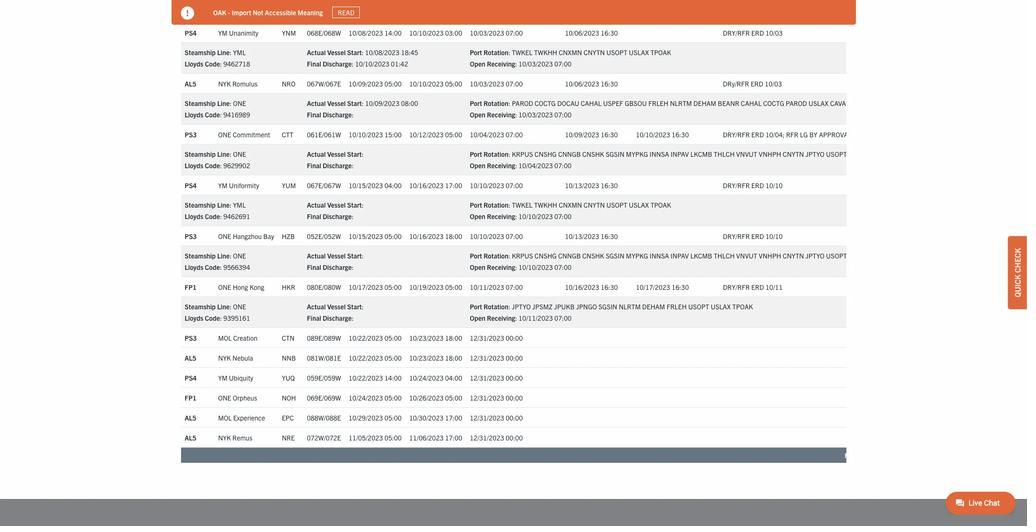 Task type: locate. For each thing, give the bounding box(es) containing it.
3 port from the top
[[470, 150, 482, 158]]

0 vertical spatial yml
[[233, 48, 246, 57]]

vessel for steamship line : one lloyds code : 9416989
[[327, 99, 346, 107]]

0 vertical spatial lkcmb
[[691, 150, 712, 158]]

2 lkcmb from the top
[[691, 251, 712, 260]]

vessel down 080e/080w
[[327, 302, 346, 311]]

00:00
[[506, 333, 523, 342], [506, 353, 523, 362], [506, 373, 523, 382], [506, 393, 523, 402], [506, 413, 523, 422], [506, 433, 523, 442]]

07:00 inside port rotation : krpus cnshg cnngb cnshk sgsin mypkg innsa inpav lkcmb thlch vnvut vnhph cnytn jptyo usopt uslax tpoak open receiving : 10/10/2023 07:00
[[554, 263, 572, 271]]

start inside actual vessel start : 10/08/2023 18:45 final discharge : 10/10/2023 01:42
[[347, 48, 362, 57]]

10/13/2023 16:30 up port rotation : twkel twkhh cnxmn cnytn usopt uslax tpoak open receiving : 10/10/2023 07:00
[[565, 181, 618, 189]]

code left 9566394
[[205, 263, 220, 271]]

discharge inside actual vessel start : 10/08/2023 18:45 final discharge : 10/10/2023 01:42
[[323, 59, 352, 68]]

line inside steamship line : one lloyds code : 9416989
[[217, 99, 230, 107]]

2 vertical spatial 10/16/2023
[[565, 283, 599, 291]]

ps4 down the solid icon
[[185, 28, 197, 37]]

3 ps4 from the top
[[185, 373, 197, 382]]

5 lloyds from the top
[[185, 263, 203, 271]]

ps3 down steamship line : yml lloyds code : 9462691
[[185, 232, 197, 240]]

lloyds inside steamship line : yml lloyds code : 9462718
[[185, 59, 203, 68]]

1 17:00 from the top
[[445, 181, 462, 189]]

jptyo inside port rotation : krpus cnshg cnngb cnshk sgsin mypkg innsa inpav lkcmb thlch vnvut vnhph cnytn jptyo usopt uslax tpoak open receiving : 10/10/2023 07:00
[[806, 251, 825, 260]]

1 horizontal spatial 10/17/2023
[[636, 283, 670, 291]]

1 vertical spatial fp1
[[185, 393, 197, 402]]

steamship inside steamship line : yml lloyds code : 9462718
[[185, 48, 216, 57]]

cnshk down 10/09/2023 16:30
[[582, 150, 604, 158]]

1 12/31/2023 00:00 from the top
[[470, 333, 523, 342]]

10/15/2023
[[349, 181, 383, 189], [349, 232, 383, 240]]

displayed
[[870, 451, 899, 460]]

lloyds inside steamship line : one lloyds code : 9629902
[[185, 161, 203, 170]]

rotation inside port rotation : krpus cnshg cnngb cnshk sgsin mypkg innsa inpav lkcmb thlch vnvut vnhph cnytn jptyo usopt uslax tpoak open receiving : 10/10/2023 07:00
[[484, 251, 509, 260]]

1 vertical spatial ps3
[[185, 232, 197, 240]]

cnshg
[[535, 150, 557, 158], [535, 251, 557, 260]]

14:00 up 10/24/2023 05:00
[[385, 373, 402, 382]]

open inside port rotation : parod coctg docau cahal uspef gbsou frleh nlrtm deham beanr cahal coctg parod uslax cavan usopt tpoak open receiving : 10/03/2023 07:00
[[470, 110, 485, 119]]

twkhh
[[534, 48, 557, 57], [534, 201, 557, 209]]

3 12/31/2023 00:00 from the top
[[470, 373, 523, 382]]

1 vertical spatial ym
[[218, 181, 228, 189]]

07:00
[[506, 28, 523, 37], [554, 59, 572, 68], [506, 79, 523, 88], [554, 110, 572, 119], [506, 130, 523, 139], [554, 161, 572, 170], [506, 181, 523, 189], [554, 212, 572, 221], [506, 232, 523, 240], [554, 263, 572, 271], [506, 283, 523, 291], [554, 314, 572, 322]]

5 actual from the top
[[307, 251, 326, 260]]

0 vertical spatial dry/rfr erd 10/10
[[723, 181, 783, 189]]

inpav up 10/17/2023 16:30
[[671, 251, 689, 260]]

10/09/2023 for 10/09/2023 05:00
[[349, 79, 383, 88]]

2 cnngb from the top
[[558, 251, 581, 260]]

meaning
[[298, 8, 323, 16]]

inpav for : 10/10/2023 07:00
[[671, 251, 689, 260]]

twkel
[[512, 48, 533, 57], [512, 201, 533, 209]]

cnshg inside port rotation : krpus cnshg cnngb cnshk sgsin mypkg innsa inpav lkcmb thlch vnvut vnhph cnytn jptyo usopt uslax tpoak open receiving : 10/10/2023 07:00
[[535, 251, 557, 260]]

1 vertical spatial 10/22/2023
[[349, 353, 383, 362]]

1 vertical spatial deham
[[642, 302, 665, 311]]

1 vertical spatial thlch
[[714, 251, 735, 260]]

line for 9416989
[[217, 99, 230, 107]]

1 horizontal spatial deham
[[694, 99, 716, 107]]

lkcmb for : 10/04/2023 07:00
[[691, 150, 712, 158]]

10/09/2023 down docau at the top of page
[[565, 130, 599, 139]]

2 vertical spatial ym
[[218, 373, 228, 382]]

2 cnxmn from the top
[[559, 201, 582, 209]]

00:00 for 089e/089w
[[506, 333, 523, 342]]

4 al5 from the top
[[185, 433, 196, 442]]

1 10/23/2023 18:00 from the top
[[409, 333, 462, 342]]

6 12/31/2023 from the top
[[470, 433, 504, 442]]

0 vertical spatial sgsin
[[606, 150, 625, 158]]

start down 10/17/2023 05:00
[[347, 302, 362, 311]]

mol creation
[[218, 333, 258, 342]]

yml up 9462691
[[233, 201, 246, 209]]

yml up 9462718
[[233, 48, 246, 57]]

11/06/2023
[[409, 433, 444, 442]]

0 vertical spatial vnvut
[[736, 150, 757, 158]]

6 receiving from the top
[[487, 314, 515, 322]]

thlch inside port rotation : krpus cnshg cnngb cnshk sgsin mypkg innsa inpav lkcmb thlch vnvut vnhph cnytn jptyo usopt uslax tpoak open receiving : 10/04/2023 07:00
[[714, 150, 735, 158]]

line
[[217, 48, 230, 57], [217, 99, 230, 107], [217, 150, 230, 158], [217, 201, 230, 209], [217, 251, 230, 260], [217, 302, 230, 311]]

0 vertical spatial cnshg
[[535, 150, 557, 158]]

1 ps4 from the top
[[185, 28, 197, 37]]

0 vertical spatial 10/16/2023
[[409, 181, 444, 189]]

cnshk for : 10/04/2023 07:00
[[582, 150, 604, 158]]

mypkg for : 10/04/2023 07:00
[[626, 150, 648, 158]]

10/10/2023 03:00
[[409, 28, 462, 37]]

1 receiving from the top
[[487, 59, 515, 68]]

cnngb inside port rotation : krpus cnshg cnngb cnshk sgsin mypkg innsa inpav lkcmb thlch vnvut vnhph cnytn jptyo usopt uslax tpoak open receiving : 10/04/2023 07:00
[[558, 150, 581, 158]]

1 vertical spatial 10/06/2023
[[565, 79, 599, 88]]

10/06/2023
[[565, 28, 599, 37], [565, 79, 599, 88]]

vnhph up 10/11
[[759, 251, 781, 260]]

2 thlch from the top
[[714, 251, 735, 260]]

0 vertical spatial 10/11/2023
[[470, 283, 504, 291]]

14:00 for 10/08/2023 14:00
[[385, 28, 402, 37]]

2 vertical spatial nyk
[[218, 433, 231, 442]]

3 steamship from the top
[[185, 150, 216, 158]]

2 vertical spatial ps4
[[185, 373, 197, 382]]

10/30/2023 17:00
[[409, 413, 462, 422]]

start for steamship line : yml lloyds code : 9462691
[[347, 201, 362, 209]]

nyk left remus
[[218, 433, 231, 442]]

10/22/2023
[[349, 333, 383, 342], [349, 353, 383, 362], [349, 373, 383, 382]]

code for steamship line : one lloyds code : 9566394
[[205, 263, 220, 271]]

4 start from the top
[[347, 201, 362, 209]]

code left 9462691
[[205, 212, 220, 221]]

2 yml from the top
[[233, 201, 246, 209]]

10/17/2023 16:30
[[636, 283, 689, 291]]

mol left creation
[[218, 333, 232, 342]]

2 vertical spatial 18:00
[[445, 353, 462, 362]]

2 10/13/2023 from the top
[[565, 232, 599, 240]]

12/31/2023 00:00 for 072w/072e
[[470, 433, 523, 442]]

1 10/13/2023 16:30 from the top
[[565, 181, 618, 189]]

dry/rfr erd 10/10 for 10/16/2023 17:00
[[723, 181, 783, 189]]

vnhph for port rotation : krpus cnshg cnngb cnshk sgsin mypkg innsa inpav lkcmb thlch vnvut vnhph cnytn jptyo usopt uslax tpoak open receiving : 10/04/2023 07:00
[[759, 150, 781, 158]]

2 10/23/2023 from the top
[[409, 353, 444, 362]]

krpus
[[512, 150, 533, 158], [512, 251, 533, 260]]

cnshk inside port rotation : krpus cnshg cnngb cnshk sgsin mypkg innsa inpav lkcmb thlch vnvut vnhph cnytn jptyo usopt uslax tpoak open receiving : 10/10/2023 07:00
[[582, 251, 604, 260]]

ubiquity
[[229, 373, 253, 382]]

3 al5 from the top
[[185, 413, 196, 422]]

coctg
[[535, 99, 556, 107], [763, 99, 784, 107]]

twkhh inside "port rotation : twkel twkhh cnxmn cnytn usopt uslax tpoak open receiving : 10/03/2023 07:00"
[[534, 48, 557, 57]]

receiving inside port rotation : parod coctg docau cahal uspef gbsou frleh nlrtm deham beanr cahal coctg parod uslax cavan usopt tpoak open receiving : 10/03/2023 07:00
[[487, 110, 515, 119]]

1 twkel from the top
[[512, 48, 533, 57]]

5 rotation from the top
[[484, 251, 509, 260]]

16:30 up uspef
[[601, 79, 618, 88]]

1 ps3 from the top
[[185, 130, 197, 139]]

6 open from the top
[[470, 314, 485, 322]]

al5 for nyk romulus
[[185, 79, 196, 88]]

0 vertical spatial thlch
[[714, 150, 735, 158]]

1 vertical spatial 10/13/2023
[[565, 232, 599, 240]]

actual down 067e/067w
[[307, 201, 326, 209]]

krpus inside port rotation : krpus cnshg cnngb cnshk sgsin mypkg innsa inpav lkcmb thlch vnvut vnhph cnytn jptyo usopt uslax tpoak open receiving : 10/10/2023 07:00
[[512, 251, 533, 260]]

dry/rfr erd 10/03
[[723, 28, 783, 37]]

code inside steamship line : one lloyds code : 9566394
[[205, 263, 220, 271]]

actual vessel start : final discharge : for : 9629902
[[307, 150, 364, 170]]

steamship line : one lloyds code : 9629902
[[185, 150, 250, 170]]

2 discharge from the top
[[323, 110, 352, 119]]

17:00 for 10/16/2023 17:00
[[445, 181, 462, 189]]

port rotation : twkel twkhh cnxmn cnytn usopt uslax tpoak open receiving : 10/10/2023 07:00
[[470, 201, 671, 221]]

2 rotation from the top
[[484, 99, 509, 107]]

5 discharge from the top
[[323, 263, 352, 271]]

innsa for : 10/10/2023 07:00
[[650, 251, 669, 260]]

nlrtm up the 10/10/2023 16:30
[[670, 99, 692, 107]]

cahal
[[581, 99, 602, 107], [741, 99, 762, 107]]

steamship inside steamship line : one lloyds code : 9629902
[[185, 150, 216, 158]]

lkcmb inside port rotation : krpus cnshg cnngb cnshk sgsin mypkg innsa inpav lkcmb thlch vnvut vnhph cnytn jptyo usopt uslax tpoak open receiving : 10/10/2023 07:00
[[691, 251, 712, 260]]

vnvut inside port rotation : krpus cnshg cnngb cnshk sgsin mypkg innsa inpav lkcmb thlch vnvut vnhph cnytn jptyo usopt uslax tpoak open receiving : 10/10/2023 07:00
[[736, 251, 757, 260]]

mol for mol experience
[[218, 413, 232, 422]]

receiving inside port rotation : jptyo jpsmz jpukb jpngo sgsin nlrtm deham frleh usopt uslax tpoak open receiving : 10/11/2023 07:00
[[487, 314, 515, 322]]

parod up dry/rfr erd 10/04; rfr lg by approval only
[[786, 99, 807, 107]]

18:00 for 081w/081e
[[445, 353, 462, 362]]

0 horizontal spatial deham
[[642, 302, 665, 311]]

lg
[[800, 130, 808, 139]]

2 line from the top
[[217, 99, 230, 107]]

actual for steamship line : one lloyds code : 9416989
[[307, 99, 326, 107]]

0 vertical spatial frleh
[[648, 99, 669, 107]]

code left 9416989
[[205, 110, 220, 119]]

16:30 for 10/12/2023 05:00
[[601, 130, 618, 139]]

1 actual from the top
[[307, 48, 326, 57]]

3 00:00 from the top
[[506, 373, 523, 382]]

10/06/2023 16:30 up uspef
[[565, 79, 618, 88]]

3 12/31/2023 from the top
[[470, 373, 504, 382]]

one up 9395161 in the left of the page
[[233, 302, 246, 311]]

0 vertical spatial nlrtm
[[670, 99, 692, 107]]

0 horizontal spatial 10/11/2023
[[470, 283, 504, 291]]

2 dry/rfr erd 10/10 from the top
[[723, 232, 783, 240]]

3 line from the top
[[217, 150, 230, 158]]

dry/rfr for 10/16/2023 18:00
[[723, 232, 750, 240]]

hzb
[[282, 232, 295, 240]]

fp1 up steamship line : one lloyds code : 9395161
[[185, 283, 197, 291]]

5 00:00 from the top
[[506, 413, 523, 422]]

2 receiving from the top
[[487, 110, 515, 119]]

innsa
[[650, 150, 669, 158], [650, 251, 669, 260]]

discharge
[[323, 59, 352, 68], [323, 110, 352, 119], [323, 161, 352, 170], [323, 212, 352, 221], [323, 263, 352, 271], [323, 314, 352, 322]]

3 final from the top
[[307, 161, 321, 170]]

1 cnngb from the top
[[558, 150, 581, 158]]

start down 10/15/2023 05:00
[[347, 251, 362, 260]]

2 10/10/2023 07:00 from the top
[[470, 232, 523, 240]]

code left 9395161 in the left of the page
[[205, 314, 220, 322]]

12/31/2023
[[470, 333, 504, 342], [470, 353, 504, 362], [470, 373, 504, 382], [470, 393, 504, 402], [470, 413, 504, 422], [470, 433, 504, 442]]

10/17/2023 down port rotation : krpus cnshg cnngb cnshk sgsin mypkg innsa inpav lkcmb thlch vnvut vnhph cnytn jptyo usopt uslax tpoak open receiving : 10/10/2023 07:00
[[636, 283, 670, 291]]

17:00 for 10/30/2023 17:00
[[445, 413, 462, 422]]

0 vertical spatial 10/22/2023
[[349, 333, 383, 342]]

10/10
[[766, 181, 783, 189], [766, 232, 783, 240]]

docau
[[557, 99, 579, 107]]

vnvut inside port rotation : krpus cnshg cnngb cnshk sgsin mypkg innsa inpav lkcmb thlch vnvut vnhph cnytn jptyo usopt uslax tpoak open receiving : 10/04/2023 07:00
[[736, 150, 757, 158]]

10/10 for 10/16/2023 18:00
[[766, 232, 783, 240]]

sgsin up 10/16/2023 16:30
[[606, 251, 625, 260]]

mypkg down the 10/10/2023 16:30
[[626, 150, 648, 158]]

5 steamship from the top
[[185, 251, 216, 260]]

usopt
[[607, 48, 627, 57], [853, 99, 874, 107], [826, 150, 847, 158], [607, 201, 627, 209], [826, 251, 847, 260], [688, 302, 709, 311]]

2 10/22/2023 from the top
[[349, 353, 383, 362]]

4 open from the top
[[470, 212, 485, 221]]

04:00 for 10/24/2023 04:00
[[445, 373, 462, 382]]

1 10/15/2023 from the top
[[349, 181, 383, 189]]

jptyo for port rotation : krpus cnshg cnngb cnshk sgsin mypkg innsa inpav lkcmb thlch vnvut vnhph cnytn jptyo usopt uslax tpoak open receiving : 10/04/2023 07:00
[[806, 150, 825, 158]]

3 rotation from the top
[[484, 150, 509, 158]]

10/12/2023
[[409, 130, 444, 139]]

one up 9566394
[[233, 251, 246, 260]]

discharge up the 089e/089w
[[323, 314, 352, 322]]

2 lloyds from the top
[[185, 110, 203, 119]]

1 vertical spatial 10/03
[[765, 79, 782, 88]]

discharge for steamship line : one lloyds code : 9629902
[[323, 161, 352, 170]]

2 vertical spatial 10/22/2023
[[349, 373, 383, 382]]

erd for 10/12/2023 05:00
[[751, 130, 764, 139]]

052e/052w
[[307, 232, 341, 240]]

11/05/2023 05:00
[[349, 433, 402, 442]]

lloyds for steamship line : one lloyds code : 9416989
[[185, 110, 203, 119]]

04:00 left 10/16/2023 17:00
[[385, 181, 402, 189]]

1 vertical spatial 10/22/2023 05:00
[[349, 353, 402, 362]]

2 twkel from the top
[[512, 201, 533, 209]]

2 krpus from the top
[[512, 251, 533, 260]]

10/15/2023 right 052e/052w
[[349, 232, 383, 240]]

2 steamship from the top
[[185, 99, 216, 107]]

steamship for steamship line : yml lloyds code : 9462691
[[185, 201, 216, 209]]

port rotation : twkel twkhh cnxmn cnytn usopt uslax tpoak open receiving : 10/03/2023 07:00
[[470, 48, 671, 68]]

cnngb inside port rotation : krpus cnshg cnngb cnshk sgsin mypkg innsa inpav lkcmb thlch vnvut vnhph cnytn jptyo usopt uslax tpoak open receiving : 10/10/2023 07:00
[[558, 251, 581, 260]]

cnngb down 10/09/2023 16:30
[[558, 150, 581, 158]]

vnhph down "10/04;"
[[759, 150, 781, 158]]

1 vertical spatial dry/rfr erd 10/10
[[723, 232, 783, 240]]

port inside port rotation : jptyo jpsmz jpukb jpngo sgsin nlrtm deham frleh usopt uslax tpoak open receiving : 10/11/2023 07:00
[[470, 302, 482, 311]]

dry/rfr erd 10/10 for 10/16/2023 18:00
[[723, 232, 783, 240]]

10/23/2023
[[409, 333, 444, 342], [409, 353, 444, 362]]

03:00
[[445, 28, 462, 37]]

one inside steamship line : one lloyds code : 9416989
[[233, 99, 246, 107]]

port rotation : krpus cnshg cnngb cnshk sgsin mypkg innsa inpav lkcmb thlch vnvut vnhph cnytn jptyo usopt uslax tpoak open receiving : 10/10/2023 07:00
[[470, 251, 891, 271]]

code inside steamship line : one lloyds code : 9629902
[[205, 161, 220, 170]]

16:30 up port rotation : twkel twkhh cnxmn cnytn usopt uslax tpoak open receiving : 10/10/2023 07:00
[[601, 181, 618, 189]]

0 vertical spatial cnshk
[[582, 150, 604, 158]]

cnshk inside port rotation : krpus cnshg cnngb cnshk sgsin mypkg innsa inpav lkcmb thlch vnvut vnhph cnytn jptyo usopt uslax tpoak open receiving : 10/04/2023 07:00
[[582, 150, 604, 158]]

10/11/2023 inside port rotation : jptyo jpsmz jpukb jpngo sgsin nlrtm deham frleh usopt uslax tpoak open receiving : 10/11/2023 07:00
[[519, 314, 553, 322]]

0 vertical spatial 10/03/2023 07:00
[[470, 28, 523, 37]]

10/17/2023 right 080e/080w
[[349, 283, 383, 291]]

1 horizontal spatial coctg
[[763, 99, 784, 107]]

1 10/23/2023 from the top
[[409, 333, 444, 342]]

0 vertical spatial 10/23/2023 18:00
[[409, 333, 462, 342]]

1 mypkg from the top
[[626, 150, 648, 158]]

5 12/31/2023 00:00 from the top
[[470, 413, 523, 422]]

start down "10/10/2023 15:00"
[[347, 150, 362, 158]]

0 vertical spatial cnxmn
[[559, 48, 582, 57]]

actual down "068e/068w" on the left top
[[307, 48, 326, 57]]

0 vertical spatial ym
[[218, 28, 228, 37]]

cnngb for : 10/04/2023 07:00
[[558, 150, 581, 158]]

0 vertical spatial ps4
[[185, 28, 197, 37]]

open inside port rotation : twkel twkhh cnxmn cnytn usopt uslax tpoak open receiving : 10/10/2023 07:00
[[470, 212, 485, 221]]

1 vertical spatial cnngb
[[558, 251, 581, 260]]

ps4 down steamship line : one lloyds code : 9629902
[[185, 181, 197, 189]]

ym left ubiquity
[[218, 373, 228, 382]]

final up 067e/067w
[[307, 161, 321, 170]]

1 vertical spatial 17:00
[[445, 413, 462, 422]]

start down 10/09/2023 05:00
[[347, 99, 362, 107]]

0 vertical spatial vnhph
[[759, 150, 781, 158]]

cnxmn inside "port rotation : twkel twkhh cnxmn cnytn usopt uslax tpoak open receiving : 10/03/2023 07:00"
[[559, 48, 582, 57]]

0 vertical spatial innsa
[[650, 150, 669, 158]]

cnxmn inside port rotation : twkel twkhh cnxmn cnytn usopt uslax tpoak open receiving : 10/10/2023 07:00
[[559, 201, 582, 209]]

port for port rotation : twkel twkhh cnxmn cnytn usopt uslax tpoak open receiving : 10/03/2023 07:00
[[470, 48, 482, 57]]

erd for 10/16/2023 17:00
[[751, 181, 764, 189]]

10/17/2023
[[349, 283, 383, 291], [636, 283, 670, 291]]

0 vertical spatial 10/22/2023 05:00
[[349, 333, 402, 342]]

twkel inside "port rotation : twkel twkhh cnxmn cnytn usopt uslax tpoak open receiving : 10/03/2023 07:00"
[[512, 48, 533, 57]]

4 00:00 from the top
[[506, 393, 523, 402]]

parod up the 10/04/2023 07:00
[[512, 99, 533, 107]]

innsa for : 10/04/2023 07:00
[[650, 150, 669, 158]]

12/31/2023 00:00 for 089e/089w
[[470, 333, 523, 342]]

inpav for : 10/04/2023 07:00
[[671, 150, 689, 158]]

1 vertical spatial 10/10/2023 07:00
[[470, 232, 523, 240]]

yml inside steamship line : yml lloyds code : 9462691
[[233, 201, 246, 209]]

actual for steamship line : yml lloyds code : 9462718
[[307, 48, 326, 57]]

2 00:00 from the top
[[506, 353, 523, 362]]

discharge for steamship line : one lloyds code : 9395161
[[323, 314, 352, 322]]

vessel
[[235, 9, 257, 18], [327, 48, 346, 57], [327, 99, 346, 107], [327, 150, 346, 158], [327, 201, 346, 209], [327, 251, 346, 260], [327, 302, 346, 311]]

erd for 10/16/2023 18:00
[[751, 232, 764, 240]]

1 vertical spatial inpav
[[671, 251, 689, 260]]

actual vessel start : final discharge : down the 061e/061w at the left top of page
[[307, 150, 364, 170]]

cahal left uspef
[[581, 99, 602, 107]]

10/09/2023 up actual vessel start : 10/09/2023 08:00 final discharge :
[[349, 79, 383, 88]]

5 line from the top
[[217, 251, 230, 260]]

nyk left romulus
[[218, 79, 231, 88]]

1 innsa from the top
[[650, 150, 669, 158]]

line inside steamship line : one lloyds code : 9629902
[[217, 150, 230, 158]]

ps3 down steamship line : one lloyds code : 9395161
[[185, 333, 197, 342]]

krpus for 10/04/2023
[[512, 150, 533, 158]]

5 start from the top
[[347, 251, 362, 260]]

5 dry/rfr from the top
[[723, 283, 750, 291]]

actual for steamship line : one lloyds code : 9629902
[[307, 150, 326, 158]]

0 vertical spatial 10/13/2023
[[565, 181, 599, 189]]

0 vertical spatial deham
[[694, 99, 716, 107]]

07:00 inside port rotation : parod coctg docau cahal uspef gbsou frleh nlrtm deham beanr cahal coctg parod uslax cavan usopt tpoak open receiving : 10/03/2023 07:00
[[554, 110, 572, 119]]

vnhph inside port rotation : krpus cnshg cnngb cnshk sgsin mypkg innsa inpav lkcmb thlch vnvut vnhph cnytn jptyo usopt uslax tpoak open receiving : 10/10/2023 07:00
[[759, 251, 781, 260]]

quick check
[[1013, 248, 1022, 297]]

1 vertical spatial mol
[[218, 413, 232, 422]]

dry/rfr for 10/10/2023 03:00
[[723, 28, 750, 37]]

10/08/2023 up 01:42
[[365, 48, 400, 57]]

coctg down dry/rfr erd 10/03
[[763, 99, 784, 107]]

10/08/2023 up actual vessel start : 10/08/2023 18:45 final discharge : 10/10/2023 01:42
[[349, 28, 383, 37]]

sgsin for : 10/11/2023 07:00
[[599, 302, 617, 311]]

vessel down "068e/068w" on the left top
[[327, 48, 346, 57]]

12/31/2023 for 088w/088e
[[470, 413, 504, 422]]

1 vnvut from the top
[[736, 150, 757, 158]]

08:00
[[401, 99, 418, 107]]

16:30 for 10/16/2023 18:00
[[601, 232, 618, 240]]

1 10/22/2023 05:00 from the top
[[349, 333, 402, 342]]

4 port from the top
[[470, 201, 482, 209]]

2 coctg from the left
[[763, 99, 784, 107]]

0 vertical spatial 10/10
[[766, 181, 783, 189]]

0 vertical spatial 18:00
[[445, 232, 462, 240]]

line inside steamship line : one lloyds code : 9395161
[[217, 302, 230, 311]]

17:00
[[445, 181, 462, 189], [445, 413, 462, 422], [445, 433, 462, 442]]

cahal down dry/rfr erd 10/03
[[741, 99, 762, 107]]

0 vertical spatial krpus
[[512, 150, 533, 158]]

10/24/2023
[[409, 373, 444, 382], [349, 393, 383, 402]]

0 vertical spatial 10/04/2023
[[470, 130, 504, 139]]

1 vertical spatial lkcmb
[[691, 251, 712, 260]]

10/06/2023 for 10/10/2023 03:00
[[565, 28, 599, 37]]

receiving inside port rotation : krpus cnshg cnngb cnshk sgsin mypkg innsa inpav lkcmb thlch vnvut vnhph cnytn jptyo usopt uslax tpoak open receiving : 10/10/2023 07:00
[[487, 263, 515, 271]]

usopt inside "port rotation : twkel twkhh cnxmn cnytn usopt uslax tpoak open receiving : 10/03/2023 07:00"
[[607, 48, 627, 57]]

1 vertical spatial ps4
[[185, 181, 197, 189]]

actual down the 061e/061w at the left top of page
[[307, 150, 326, 158]]

1 vertical spatial vnhph
[[759, 251, 781, 260]]

4 discharge from the top
[[323, 212, 352, 221]]

rfr
[[786, 130, 799, 139]]

1 vertical spatial cnshk
[[582, 251, 604, 260]]

actual inside actual vessel start : 10/09/2023 08:00 final discharge :
[[307, 99, 326, 107]]

10/22/2023 05:00 for 089e/089w
[[349, 333, 402, 342]]

vessel for steamship line : yml lloyds code : 9462718
[[327, 48, 346, 57]]

1 10/10 from the top
[[766, 181, 783, 189]]

open
[[470, 59, 485, 68], [470, 110, 485, 119], [470, 161, 485, 170], [470, 212, 485, 221], [470, 263, 485, 271], [470, 314, 485, 322]]

innsa up 10/17/2023 16:30
[[650, 251, 669, 260]]

0 vertical spatial 10/23/2023
[[409, 333, 444, 342]]

sgsin inside port rotation : krpus cnshg cnngb cnshk sgsin mypkg innsa inpav lkcmb thlch vnvut vnhph cnytn jptyo usopt uslax tpoak open receiving : 10/10/2023 07:00
[[606, 251, 625, 260]]

0 vertical spatial twkel
[[512, 48, 533, 57]]

deham inside port rotation : parod coctg docau cahal uspef gbsou frleh nlrtm deham beanr cahal coctg parod uslax cavan usopt tpoak open receiving : 10/03/2023 07:00
[[694, 99, 716, 107]]

07:00 inside port rotation : twkel twkhh cnxmn cnytn usopt uslax tpoak open receiving : 10/10/2023 07:00
[[554, 212, 572, 221]]

final up the 061e/061w at the left top of page
[[307, 110, 321, 119]]

discharge up 067w/067e
[[323, 59, 352, 68]]

10/26/2023 05:00
[[409, 393, 462, 402]]

nyk left nebula in the left of the page
[[218, 353, 231, 362]]

beanr
[[718, 99, 739, 107]]

lloyds for steamship line : one lloyds code : 9629902
[[185, 161, 203, 170]]

open inside port rotation : krpus cnshg cnngb cnshk sgsin mypkg innsa inpav lkcmb thlch vnvut vnhph cnytn jptyo usopt uslax tpoak open receiving : 10/04/2023 07:00
[[470, 161, 485, 170]]

0 vertical spatial 10/08/2023
[[349, 28, 383, 37]]

sgsin inside port rotation : jptyo jpsmz jpukb jpngo sgsin nlrtm deham frleh usopt uslax tpoak open receiving : 10/11/2023 07:00
[[599, 302, 617, 311]]

ym
[[218, 28, 228, 37], [218, 181, 228, 189], [218, 373, 228, 382]]

0 vertical spatial 10/13/2023 16:30
[[565, 181, 618, 189]]

10/29/2023
[[349, 413, 383, 422]]

fp1 left one orpheus
[[185, 393, 197, 402]]

2 10/22/2023 05:00 from the top
[[349, 353, 402, 362]]

code for steamship line : yml lloyds code : 9462691
[[205, 212, 220, 221]]

2 vertical spatial ps3
[[185, 333, 197, 342]]

actual down 052e/052w
[[307, 251, 326, 260]]

steamship inside steamship line : one lloyds code : 9395161
[[185, 302, 216, 311]]

2 10/10 from the top
[[766, 232, 783, 240]]

10/12/2023 05:00
[[409, 130, 462, 139]]

code for steamship line : one lloyds code : 9416989
[[205, 110, 220, 119]]

0 vertical spatial mypkg
[[626, 150, 648, 158]]

10/03
[[766, 28, 783, 37], [765, 79, 782, 88]]

10/24/2023 up 10/29/2023 on the bottom left of page
[[349, 393, 383, 402]]

cnytn inside port rotation : krpus cnshg cnngb cnshk sgsin mypkg innsa inpav lkcmb thlch vnvut vnhph cnytn jptyo usopt uslax tpoak open receiving : 10/10/2023 07:00
[[783, 251, 804, 260]]

lkcmb inside port rotation : krpus cnshg cnngb cnshk sgsin mypkg innsa inpav lkcmb thlch vnvut vnhph cnytn jptyo usopt uslax tpoak open receiving : 10/04/2023 07:00
[[691, 150, 712, 158]]

jptyo inside port rotation : jptyo jpsmz jpukb jpngo sgsin nlrtm deham frleh usopt uslax tpoak open receiving : 10/11/2023 07:00
[[512, 302, 531, 311]]

1 vertical spatial 04:00
[[445, 373, 462, 382]]

2 final from the top
[[307, 110, 321, 119]]

1 horizontal spatial parod
[[786, 99, 807, 107]]

start inside actual vessel start : 10/09/2023 08:00 final discharge :
[[347, 99, 362, 107]]

mypkg inside port rotation : krpus cnshg cnngb cnshk sgsin mypkg innsa inpav lkcmb thlch vnvut vnhph cnytn jptyo usopt uslax tpoak open receiving : 10/10/2023 07:00
[[626, 251, 648, 260]]

not
[[253, 8, 263, 16]]

1 horizontal spatial 04:00
[[445, 373, 462, 382]]

0 vertical spatial 10/09/2023
[[349, 79, 383, 88]]

jptyo inside port rotation : krpus cnshg cnngb cnshk sgsin mypkg innsa inpav lkcmb thlch vnvut vnhph cnytn jptyo usopt uslax tpoak open receiving : 10/04/2023 07:00
[[806, 150, 825, 158]]

10/19/2023
[[409, 283, 444, 291]]

deham left beanr
[[694, 99, 716, 107]]

dry/rfr erd 10/04; rfr lg by approval only
[[723, 130, 869, 139]]

2 open from the top
[[470, 110, 485, 119]]

0 horizontal spatial 04:00
[[385, 181, 402, 189]]

2 ps3 from the top
[[185, 232, 197, 240]]

vessel down the 061e/061w at the left top of page
[[327, 150, 346, 158]]

vessel inside actual vessel start : 10/09/2023 08:00 final discharge :
[[327, 99, 346, 107]]

0 vertical spatial 10/06/2023
[[565, 28, 599, 37]]

vessel down 067e/067w
[[327, 201, 346, 209]]

1 18:00 from the top
[[445, 232, 462, 240]]

9395161
[[223, 314, 250, 322]]

0 vertical spatial 10/06/2023 16:30
[[565, 28, 618, 37]]

sgsin right jpngo
[[599, 302, 617, 311]]

3 open from the top
[[470, 161, 485, 170]]

04:00 for 10/15/2023 04:00
[[385, 181, 402, 189]]

by
[[810, 130, 818, 139]]

10/13/2023 down port rotation : twkel twkhh cnxmn cnytn usopt uslax tpoak open receiving : 10/10/2023 07:00
[[565, 232, 599, 240]]

3 actual from the top
[[307, 150, 326, 158]]

1 vertical spatial jptyo
[[806, 251, 825, 260]]

5 port from the top
[[470, 251, 482, 260]]

lloyds inside steamship line : one lloyds code : 9416989
[[185, 110, 203, 119]]

yml inside steamship line : yml lloyds code : 9462718
[[233, 48, 246, 57]]

10/13/2023 for 10/16/2023 18:00
[[565, 232, 599, 240]]

1 vertical spatial 10/23/2023 18:00
[[409, 353, 462, 362]]

16:30 down port rotation : twkel twkhh cnxmn cnytn usopt uslax tpoak open receiving : 10/10/2023 07:00
[[601, 232, 618, 240]]

port inside port rotation : krpus cnshg cnngb cnshk sgsin mypkg innsa inpav lkcmb thlch vnvut vnhph cnytn jptyo usopt uslax tpoak open receiving : 10/10/2023 07:00
[[470, 251, 482, 260]]

1 vertical spatial vnvut
[[736, 251, 757, 260]]

0 vertical spatial 17:00
[[445, 181, 462, 189]]

krpus down the 10/04/2023 07:00
[[512, 150, 533, 158]]

line for 9629902
[[217, 150, 230, 158]]

mypkg up 10/17/2023 16:30
[[626, 251, 648, 260]]

rotation inside "port rotation : twkel twkhh cnxmn cnytn usopt uslax tpoak open receiving : 10/03/2023 07:00"
[[484, 48, 509, 57]]

1 vertical spatial cnxmn
[[559, 201, 582, 209]]

0 vertical spatial 14:00
[[385, 28, 402, 37]]

line up 9416989
[[217, 99, 230, 107]]

steamship inside steamship line : one lloyds code : 9416989
[[185, 99, 216, 107]]

cnxmn
[[559, 48, 582, 57], [559, 201, 582, 209]]

rotation for port rotation : twkel twkhh cnxmn cnytn usopt uslax tpoak open receiving : 10/03/2023 07:00
[[484, 48, 509, 57]]

cnngb up 10/16/2023 16:30
[[558, 251, 581, 260]]

07:00 inside port rotation : jptyo jpsmz jpukb jpngo sgsin nlrtm deham frleh usopt uslax tpoak open receiving : 10/11/2023 07:00
[[554, 314, 572, 322]]

10/06/2023 16:30
[[565, 28, 618, 37], [565, 79, 618, 88]]

2 vertical spatial jptyo
[[512, 302, 531, 311]]

twkel inside port rotation : twkel twkhh cnxmn cnytn usopt uslax tpoak open receiving : 10/10/2023 07:00
[[512, 201, 533, 209]]

3 ps3 from the top
[[185, 333, 197, 342]]

lloyds left 9462691
[[185, 212, 203, 221]]

5 open from the top
[[470, 263, 485, 271]]

1 vertical spatial sgsin
[[606, 251, 625, 260]]

1 thlch from the top
[[714, 150, 735, 158]]

10/24/2023 04:00
[[409, 373, 462, 382]]

1 vertical spatial 10/15/2023
[[349, 232, 383, 240]]

ps4 left the ym ubiquity
[[185, 373, 197, 382]]

one commitment
[[218, 130, 270, 139]]

10/06/2023 up docau at the top of page
[[565, 79, 599, 88]]

089e/089w
[[307, 333, 341, 342]]

0 vertical spatial inpav
[[671, 150, 689, 158]]

069e/069w
[[307, 393, 341, 402]]

1 vertical spatial twkhh
[[534, 201, 557, 209]]

ym down oak
[[218, 28, 228, 37]]

3 17:00 from the top
[[445, 433, 462, 442]]

footer
[[0, 499, 1027, 526]]

10/22/2023 for 089e/089w
[[349, 333, 383, 342]]

coctg left docau at the top of page
[[535, 99, 556, 107]]

line for 9462691
[[217, 201, 230, 209]]

dry/rfr for 10/19/2023 05:00
[[723, 283, 750, 291]]

actual inside actual vessel start : 10/08/2023 18:45 final discharge : 10/10/2023 01:42
[[307, 48, 326, 57]]

cnytn
[[584, 48, 605, 57], [783, 150, 804, 158], [584, 201, 605, 209], [783, 251, 804, 260]]

10/10/2023 inside port rotation : krpus cnshg cnngb cnshk sgsin mypkg innsa inpav lkcmb thlch vnvut vnhph cnytn jptyo usopt uslax tpoak open receiving : 10/10/2023 07:00
[[519, 263, 553, 271]]

discharge up the 061e/061w at the left top of page
[[323, 110, 352, 119]]

port inside port rotation : krpus cnshg cnngb cnshk sgsin mypkg innsa inpav lkcmb thlch vnvut vnhph cnytn jptyo usopt uslax tpoak open receiving : 10/04/2023 07:00
[[470, 150, 482, 158]]

1 vertical spatial cnshg
[[535, 251, 557, 260]]

1 open from the top
[[470, 59, 485, 68]]

cnshg inside port rotation : krpus cnshg cnngb cnshk sgsin mypkg innsa inpav lkcmb thlch vnvut vnhph cnytn jptyo usopt uslax tpoak open receiving : 10/04/2023 07:00
[[535, 150, 557, 158]]

2 10/17/2023 from the left
[[636, 283, 670, 291]]

1 vertical spatial 10/24/2023
[[349, 393, 383, 402]]

actual vessel start : final discharge : down 067e/067w
[[307, 201, 364, 221]]

1 ym from the top
[[218, 28, 228, 37]]

rotation inside port rotation : parod coctg docau cahal uspef gbsou frleh nlrtm deham beanr cahal coctg parod uslax cavan usopt tpoak open receiving : 10/03/2023 07:00
[[484, 99, 509, 107]]

067w/067e
[[307, 79, 341, 88]]

2 vertical spatial 10/09/2023
[[565, 130, 599, 139]]

vessel down 052e/052w
[[327, 251, 346, 260]]

0 vertical spatial jptyo
[[806, 150, 825, 158]]

0 horizontal spatial parod
[[512, 99, 533, 107]]

nlrtm down 10/17/2023 16:30
[[619, 302, 641, 311]]

dry/rfr for 10/16/2023 17:00
[[723, 181, 750, 189]]

tpoak
[[651, 48, 671, 57], [875, 99, 896, 107], [870, 150, 891, 158], [651, 201, 671, 209], [870, 251, 891, 260], [732, 302, 753, 311]]

vnhph inside port rotation : krpus cnshg cnngb cnshk sgsin mypkg innsa inpav lkcmb thlch vnvut vnhph cnytn jptyo usopt uslax tpoak open receiving : 10/04/2023 07:00
[[759, 150, 781, 158]]

start down 10/08/2023 14:00
[[347, 48, 362, 57]]

thlch inside port rotation : krpus cnshg cnngb cnshk sgsin mypkg innsa inpav lkcmb thlch vnvut vnhph cnytn jptyo usopt uslax tpoak open receiving : 10/10/2023 07:00
[[714, 251, 735, 260]]

steamship inside steamship line : one lloyds code : 9566394
[[185, 251, 216, 260]]

3 18:00 from the top
[[445, 353, 462, 362]]

inpav inside port rotation : krpus cnshg cnngb cnshk sgsin mypkg innsa inpav lkcmb thlch vnvut vnhph cnytn jptyo usopt uslax tpoak open receiving : 10/04/2023 07:00
[[671, 150, 689, 158]]

ym left uniformity
[[218, 181, 228, 189]]

1 vertical spatial yml
[[233, 201, 246, 209]]

9566394
[[223, 263, 250, 271]]

6 discharge from the top
[[323, 314, 352, 322]]

actual vessel start : final discharge : for : 9566394
[[307, 251, 364, 271]]

10/22/2023 05:00 for 081w/081e
[[349, 353, 402, 362]]

actual down 080e/080w
[[307, 302, 326, 311]]

sgsin
[[606, 150, 625, 158], [606, 251, 625, 260], [599, 302, 617, 311]]

080e/080w
[[307, 283, 341, 291]]

nyk for nyk romulus
[[218, 79, 231, 88]]

lloyds inside steamship line : one lloyds code : 9395161
[[185, 314, 203, 322]]

code left 9629902
[[205, 161, 220, 170]]

line inside steamship line : one lloyds code : 9566394
[[217, 251, 230, 260]]

lloyds left 9462718
[[185, 59, 203, 68]]

16:30 up port rotation : jptyo jpsmz jpukb jpngo sgsin nlrtm deham frleh usopt uslax tpoak open receiving : 10/11/2023 07:00
[[601, 283, 618, 291]]

1 vertical spatial innsa
[[650, 251, 669, 260]]

1 vertical spatial 14:00
[[385, 373, 402, 382]]

6 port from the top
[[470, 302, 482, 311]]

1 actual vessel start : final discharge : from the top
[[307, 150, 364, 170]]

rotation inside port rotation : twkel twkhh cnxmn cnytn usopt uslax tpoak open receiving : 10/10/2023 07:00
[[484, 201, 509, 209]]

tpoak inside port rotation : krpus cnshg cnngb cnshk sgsin mypkg innsa inpav lkcmb thlch vnvut vnhph cnytn jptyo usopt uslax tpoak open receiving : 10/10/2023 07:00
[[870, 251, 891, 260]]

1 horizontal spatial 10/24/2023
[[409, 373, 444, 382]]

vnvut for port rotation : krpus cnshg cnngb cnshk sgsin mypkg innsa inpav lkcmb thlch vnvut vnhph cnytn jptyo usopt uslax tpoak open receiving : 10/10/2023 07:00
[[736, 251, 757, 260]]

innsa inside port rotation : krpus cnshg cnngb cnshk sgsin mypkg innsa inpav lkcmb thlch vnvut vnhph cnytn jptyo usopt uslax tpoak open receiving : 10/10/2023 07:00
[[650, 251, 669, 260]]

10/15/2023 right 067e/067w
[[349, 181, 383, 189]]

line up 9395161 in the left of the page
[[217, 302, 230, 311]]

10/03 for dry/rfr erd 10/03
[[765, 79, 782, 88]]

discharge inside actual vessel start : 10/09/2023 08:00 final discharge :
[[323, 110, 352, 119]]

line up 9629902
[[217, 150, 230, 158]]

2 vertical spatial 17:00
[[445, 433, 462, 442]]

1 10/06/2023 from the top
[[565, 28, 599, 37]]

10/08/2023
[[349, 28, 383, 37], [365, 48, 400, 57]]

10/24/2023 for 10/24/2023 05:00
[[349, 393, 383, 402]]

lloyds left 9416989
[[185, 110, 203, 119]]

inpav inside port rotation : krpus cnshg cnngb cnshk sgsin mypkg innsa inpav lkcmb thlch vnvut vnhph cnytn jptyo usopt uslax tpoak open receiving : 10/10/2023 07:00
[[671, 251, 689, 260]]

2 port from the top
[[470, 99, 482, 107]]

ps4 for ym unanimity
[[185, 28, 197, 37]]

1 fp1 from the top
[[185, 283, 197, 291]]

port rotation : jptyo jpsmz jpukb jpngo sgsin nlrtm deham frleh usopt uslax tpoak open receiving : 10/11/2023 07:00
[[470, 302, 753, 322]]

4 dry/rfr from the top
[[723, 232, 750, 240]]

0 vertical spatial 10/10/2023 07:00
[[470, 181, 523, 189]]

2 vertical spatial sgsin
[[599, 302, 617, 311]]

10/16/2023 for 10/16/2023 18:00
[[409, 232, 444, 240]]

lloyds for steamship line : yml lloyds code : 9462691
[[185, 212, 203, 221]]

0 horizontal spatial 10/24/2023
[[349, 393, 383, 402]]

one left hong
[[218, 283, 231, 291]]

2 nyk from the top
[[218, 353, 231, 362]]

0 vertical spatial cnngb
[[558, 150, 581, 158]]

1 10/10/2023 07:00 from the top
[[470, 181, 523, 189]]

10/16/2023 for 10/16/2023 16:30
[[565, 283, 599, 291]]

hkr
[[282, 283, 295, 291]]

1 krpus from the top
[[512, 150, 533, 158]]

15:00
[[385, 130, 402, 139]]

0 vertical spatial nyk
[[218, 79, 231, 88]]

final up the 089e/089w
[[307, 314, 321, 322]]

sgsin for : 10/04/2023 07:00
[[606, 150, 625, 158]]

lloyds inside steamship line : one lloyds code : 9566394
[[185, 263, 203, 271]]

code left 9462718
[[205, 59, 220, 68]]

code inside steamship line : one lloyds code : 9395161
[[205, 314, 220, 322]]

code
[[282, 9, 299, 18], [205, 59, 220, 68], [205, 110, 220, 119], [205, 161, 220, 170], [205, 212, 220, 221], [205, 263, 220, 271], [205, 314, 220, 322]]

10/24/2023 05:00
[[349, 393, 402, 402]]

1 vertical spatial mypkg
[[626, 251, 648, 260]]

1 inpav from the top
[[671, 150, 689, 158]]

port for port rotation : krpus cnshg cnngb cnshk sgsin mypkg innsa inpav lkcmb thlch vnvut vnhph cnytn jptyo usopt uslax tpoak open receiving : 10/10/2023 07:00
[[470, 251, 482, 260]]

quick
[[1013, 274, 1022, 297]]

vessel down 067w/067e
[[327, 99, 346, 107]]

1 vertical spatial 10/11/2023
[[519, 314, 553, 322]]

2 start from the top
[[347, 99, 362, 107]]

0 vertical spatial 04:00
[[385, 181, 402, 189]]

10/04/2023 inside port rotation : krpus cnshg cnngb cnshk sgsin mypkg innsa inpav lkcmb thlch vnvut vnhph cnytn jptyo usopt uslax tpoak open receiving : 10/04/2023 07:00
[[519, 161, 553, 170]]

port inside port rotation : parod coctg docau cahal uspef gbsou frleh nlrtm deham beanr cahal coctg parod uslax cavan usopt tpoak open receiving : 10/03/2023 07:00
[[470, 99, 482, 107]]

mol up nyk remus
[[218, 413, 232, 422]]

6 actual from the top
[[307, 302, 326, 311]]

3 10/22/2023 from the top
[[349, 373, 383, 382]]

18:00 for 089e/089w
[[445, 333, 462, 342]]

2 10/06/2023 from the top
[[565, 79, 599, 88]]



Task type: describe. For each thing, give the bounding box(es) containing it.
jpsmz
[[532, 302, 553, 311]]

11/06/2023 17:00
[[409, 433, 462, 442]]

vessel for steamship line : one lloyds code : 9629902
[[327, 150, 346, 158]]

twkhh for 10/10/2023
[[534, 201, 557, 209]]

start for steamship line : one lloyds code : 9566394
[[347, 251, 362, 260]]

ps4 for ym uniformity
[[185, 181, 197, 189]]

start for steamship line : yml lloyds code : 9462718
[[347, 48, 362, 57]]

10/03/2023 inside "port rotation : twkel twkhh cnxmn cnytn usopt uslax tpoak open receiving : 10/03/2023 07:00"
[[519, 59, 553, 68]]

rotation for port rotation : twkel twkhh cnxmn cnytn usopt uslax tpoak open receiving : 10/10/2023 07:00
[[484, 201, 509, 209]]

lkcmb for : 10/10/2023 07:00
[[691, 251, 712, 260]]

068e/068w
[[307, 28, 341, 37]]

erd for 10/10/2023 05:00
[[751, 79, 763, 88]]

18:45
[[401, 48, 418, 57]]

10/10/2023 05:00
[[409, 79, 462, 88]]

gbsou
[[625, 99, 647, 107]]

one left hangzhou
[[218, 232, 231, 240]]

12/31/2023 00:00 for 081w/081e
[[470, 353, 523, 362]]

approval
[[819, 130, 852, 139]]

10/08/2023 14:00
[[349, 28, 402, 37]]

10/03/2023 07:00 for 10/10/2023 05:00
[[470, 79, 523, 88]]

07:00 inside "port rotation : twkel twkhh cnxmn cnytn usopt uslax tpoak open receiving : 10/03/2023 07:00"
[[554, 59, 572, 68]]

tpoak inside port rotation : parod coctg docau cahal uspef gbsou frleh nlrtm deham beanr cahal coctg parod uslax cavan usopt tpoak open receiving : 10/03/2023 07:00
[[875, 99, 896, 107]]

jpukb
[[554, 302, 575, 311]]

records displayed :
[[845, 451, 903, 460]]

10/13/2023 16:30 for 17:00
[[565, 181, 618, 189]]

start for steamship line : one lloyds code : 9629902
[[347, 150, 362, 158]]

dry/rfr
[[723, 79, 749, 88]]

10/22/2023 for 081w/081e
[[349, 353, 383, 362]]

steamship for steamship line : yml lloyds code : 9462718
[[185, 48, 216, 57]]

10/03/2023 inside port rotation : parod coctg docau cahal uspef gbsou frleh nlrtm deham beanr cahal coctg parod uslax cavan usopt tpoak open receiving : 10/03/2023 07:00
[[519, 110, 553, 119]]

mypkg for : 10/10/2023 07:00
[[626, 251, 648, 260]]

10/24/2023 for 10/24/2023 04:00
[[409, 373, 444, 382]]

cnxmn for : 10/10/2023 07:00
[[559, 201, 582, 209]]

receiving inside "port rotation : twkel twkhh cnxmn cnytn usopt uslax tpoak open receiving : 10/03/2023 07:00"
[[487, 59, 515, 68]]

voyage
[[312, 9, 336, 18]]

ctt
[[282, 130, 293, 139]]

dry/rfr erd 10/11
[[723, 283, 783, 291]]

lloyds for steamship line : one lloyds code : 9395161
[[185, 314, 203, 322]]

al5 for mol experience
[[185, 413, 196, 422]]

067e/067w
[[307, 181, 341, 189]]

ym uniformity
[[218, 181, 259, 189]]

remus
[[232, 433, 252, 442]]

ps4 for ym ubiquity
[[185, 373, 197, 382]]

unanimity
[[229, 28, 258, 37]]

discharge for steamship line : one lloyds code : 9566394
[[323, 263, 352, 271]]

10/16/2023 18:00
[[409, 232, 462, 240]]

16:30 down port rotation : krpus cnshg cnngb cnshk sgsin mypkg innsa inpav lkcmb thlch vnvut vnhph cnytn jptyo usopt uslax tpoak open receiving : 10/10/2023 07:00
[[672, 283, 689, 291]]

10/13/2023 16:30 for 18:00
[[565, 232, 618, 240]]

dry/rfr erd 10/03
[[723, 79, 782, 88]]

open inside "port rotation : twkel twkhh cnxmn cnytn usopt uslax tpoak open receiving : 10/03/2023 07:00"
[[470, 59, 485, 68]]

10/10/2023 inside actual vessel start : 10/08/2023 18:45 final discharge : 10/10/2023 01:42
[[355, 59, 389, 68]]

vessel for steamship line : one lloyds code : 9566394
[[327, 251, 346, 260]]

00:00 for 081w/081e
[[506, 353, 523, 362]]

16:30 for 10/10/2023 03:00
[[601, 28, 618, 37]]

10/04;
[[766, 130, 785, 139]]

cnytn inside "port rotation : twkel twkhh cnxmn cnytn usopt uslax tpoak open receiving : 10/03/2023 07:00"
[[584, 48, 605, 57]]

nlrtm inside port rotation : parod coctg docau cahal uspef gbsou frleh nlrtm deham beanr cahal coctg parod uslax cavan usopt tpoak open receiving : 10/03/2023 07:00
[[670, 99, 692, 107]]

vnhph for port rotation : krpus cnshg cnngb cnshk sgsin mypkg innsa inpav lkcmb thlch vnvut vnhph cnytn jptyo usopt uslax tpoak open receiving : 10/10/2023 07:00
[[759, 251, 781, 260]]

nyk nebula
[[218, 353, 253, 362]]

experience
[[233, 413, 265, 422]]

open inside port rotation : krpus cnshg cnngb cnshk sgsin mypkg innsa inpav lkcmb thlch vnvut vnhph cnytn jptyo usopt uslax tpoak open receiving : 10/10/2023 07:00
[[470, 263, 485, 271]]

uslax inside port rotation : krpus cnshg cnngb cnshk sgsin mypkg innsa inpav lkcmb thlch vnvut vnhph cnytn jptyo usopt uslax tpoak open receiving : 10/04/2023 07:00
[[849, 150, 869, 158]]

ym for ym uniformity
[[218, 181, 228, 189]]

one hong kong
[[218, 283, 264, 291]]

final for steamship line : one lloyds code : 9395161
[[307, 314, 321, 322]]

10/16/2023 17:00
[[409, 181, 462, 189]]

only
[[853, 130, 869, 139]]

9462718
[[223, 59, 250, 68]]

commitment
[[233, 130, 270, 139]]

17:00 for 11/06/2023 17:00
[[445, 433, 462, 442]]

10/08/2023 inside actual vessel start : 10/08/2023 18:45 final discharge : 10/10/2023 01:42
[[365, 48, 400, 57]]

1 cahal from the left
[[581, 99, 602, 107]]

uslax inside port rotation : twkel twkhh cnxmn cnytn usopt uslax tpoak open receiving : 10/10/2023 07:00
[[629, 201, 649, 209]]

twkel for 10/10/2023
[[512, 201, 533, 209]]

steamship for steamship line : one lloyds code : 9395161
[[185, 302, 216, 311]]

erd for 10/19/2023 05:00
[[751, 283, 764, 291]]

port for port rotation : krpus cnshg cnngb cnshk sgsin mypkg innsa inpav lkcmb thlch vnvut vnhph cnytn jptyo usopt uslax tpoak open receiving : 10/04/2023 07:00
[[470, 150, 482, 158]]

import
[[232, 8, 251, 16]]

actual vessel start : final discharge : for : 9395161
[[307, 302, 364, 322]]

final inside actual vessel start : 10/08/2023 18:45 final discharge : 10/10/2023 01:42
[[307, 59, 321, 68]]

-
[[228, 8, 230, 16]]

one inside steamship line : one lloyds code : 9629902
[[233, 150, 246, 158]]

read
[[338, 8, 355, 17]]

tpoak inside port rotation : twkel twkhh cnxmn cnytn usopt uslax tpoak open receiving : 10/10/2023 07:00
[[651, 201, 671, 209]]

cavan
[[830, 99, 851, 107]]

2 cahal from the left
[[741, 99, 762, 107]]

usopt inside port rotation : twkel twkhh cnxmn cnytn usopt uslax tpoak open receiving : 10/10/2023 07:00
[[607, 201, 627, 209]]

read link
[[332, 7, 360, 18]]

usopt inside port rotation : jptyo jpsmz jpukb jpngo sgsin nlrtm deham frleh usopt uslax tpoak open receiving : 10/11/2023 07:00
[[688, 302, 709, 311]]

one left orpheus
[[218, 393, 231, 402]]

uspef
[[603, 99, 623, 107]]

actual for steamship line : yml lloyds code : 9462691
[[307, 201, 326, 209]]

uslax inside "port rotation : twkel twkhh cnxmn cnytn usopt uslax tpoak open receiving : 10/03/2023 07:00"
[[629, 48, 649, 57]]

10/11
[[766, 283, 783, 291]]

code for steamship line : yml lloyds code : 9462718
[[205, 59, 220, 68]]

port for port rotation : twkel twkhh cnxmn cnytn usopt uslax tpoak open receiving : 10/10/2023 07:00
[[470, 201, 482, 209]]

steamship line : one lloyds code : 9416989
[[185, 99, 250, 119]]

usopt inside port rotation : krpus cnshg cnngb cnshk sgsin mypkg innsa inpav lkcmb thlch vnvut vnhph cnytn jptyo usopt uslax tpoak open receiving : 10/04/2023 07:00
[[826, 150, 847, 158]]

steamship for steamship line : one lloyds code : 9566394
[[185, 251, 216, 260]]

one down 9416989
[[218, 130, 231, 139]]

bay
[[263, 232, 274, 240]]

nyk remus
[[218, 433, 252, 442]]

12/31/2023 00:00 for 069e/069w
[[470, 393, 523, 402]]

16:30 for 10/19/2023 05:00
[[601, 283, 618, 291]]

steamship line : yml lloyds code : 9462691
[[185, 201, 250, 221]]

start for steamship line : one lloyds code : 9416989
[[347, 99, 362, 107]]

nlrtm inside port rotation : jptyo jpsmz jpukb jpngo sgsin nlrtm deham frleh usopt uslax tpoak open receiving : 10/11/2023 07:00
[[619, 302, 641, 311]]

hong
[[233, 283, 248, 291]]

steamship line : yml lloyds code : 9462718
[[185, 48, 250, 68]]

2 parod from the left
[[786, 99, 807, 107]]

steamship line : one lloyds code : 9566394
[[185, 251, 250, 271]]

16:30 up port rotation : krpus cnshg cnngb cnshk sgsin mypkg innsa inpav lkcmb thlch vnvut vnhph cnytn jptyo usopt uslax tpoak open receiving : 10/04/2023 07:00 at the top of page
[[672, 130, 689, 139]]

10/09/2023 for 10/09/2023 16:30
[[565, 130, 599, 139]]

one inside steamship line : one lloyds code : 9395161
[[233, 302, 246, 311]]

00:00 for 088w/088e
[[506, 413, 523, 422]]

fp1 for one hong kong
[[185, 283, 197, 291]]

nro
[[282, 79, 296, 88]]

port rotation : krpus cnshg cnngb cnshk sgsin mypkg innsa inpav lkcmb thlch vnvut vnhph cnytn jptyo usopt uslax tpoak open receiving : 10/04/2023 07:00
[[470, 150, 891, 170]]

solid image
[[181, 7, 194, 20]]

al5 for nyk remus
[[185, 433, 196, 442]]

code for steamship line : one lloyds code : 9395161
[[205, 314, 220, 322]]

10/23/2023 for 089e/089w
[[409, 333, 444, 342]]

lloyds for steamship line : one lloyds code : 9566394
[[185, 263, 203, 271]]

actual vessel start : 10/08/2023 18:45 final discharge : 10/10/2023 01:42
[[307, 48, 418, 68]]

10/10/2023 inside port rotation : twkel twkhh cnxmn cnytn usopt uslax tpoak open receiving : 10/10/2023 07:00
[[519, 212, 553, 221]]

10/06/2023 16:30 for 03:00
[[565, 28, 618, 37]]

one orpheus
[[218, 393, 257, 402]]

uslax inside port rotation : jptyo jpsmz jpukb jpngo sgsin nlrtm deham frleh usopt uslax tpoak open receiving : 10/11/2023 07:00
[[711, 302, 731, 311]]

10/26/2023
[[409, 393, 444, 402]]

actual vessel start : 10/09/2023 08:00 final discharge :
[[307, 99, 418, 119]]

vessel right - at the top left
[[235, 9, 257, 18]]

10/10/2023 16:30
[[636, 130, 689, 139]]

1 parod from the left
[[512, 99, 533, 107]]

vessel for steamship line : yml lloyds code : 9462691
[[327, 201, 346, 209]]

thlch for : 10/10/2023 07:00
[[714, 251, 735, 260]]

9416989
[[223, 110, 250, 119]]

noh
[[282, 393, 296, 402]]

al5 for nyk nebula
[[185, 353, 196, 362]]

rotation for port rotation : krpus cnshg cnngb cnshk sgsin mypkg innsa inpav lkcmb thlch vnvut vnhph cnytn jptyo usopt uslax tpoak open receiving : 10/04/2023 07:00
[[484, 150, 509, 158]]

accessible
[[265, 8, 296, 16]]

romulus
[[232, 79, 258, 88]]

9629902
[[223, 161, 250, 170]]

code up ynm
[[282, 9, 299, 18]]

usopt inside port rotation : krpus cnshg cnngb cnshk sgsin mypkg innsa inpav lkcmb thlch vnvut vnhph cnytn jptyo usopt uslax tpoak open receiving : 10/10/2023 07:00
[[826, 251, 847, 260]]

receiving inside port rotation : twkel twkhh cnxmn cnytn usopt uslax tpoak open receiving : 10/10/2023 07:00
[[487, 212, 515, 221]]

9462691
[[223, 212, 250, 221]]

01:42
[[391, 59, 408, 68]]

open inside port rotation : jptyo jpsmz jpukb jpngo sgsin nlrtm deham frleh usopt uslax tpoak open receiving : 10/11/2023 07:00
[[470, 314, 485, 322]]

ctn
[[282, 333, 295, 342]]

mol for mol creation
[[218, 333, 232, 342]]

16:30 for 10/16/2023 17:00
[[601, 181, 618, 189]]

yml for steamship line : yml lloyds code : 9462718
[[233, 48, 246, 57]]

ynm
[[282, 28, 296, 37]]

1 coctg from the left
[[535, 99, 556, 107]]

frleh inside port rotation : parod coctg docau cahal uspef gbsou frleh nlrtm deham beanr cahal coctg parod uslax cavan usopt tpoak open receiving : 10/03/2023 07:00
[[648, 99, 669, 107]]

twkhh for 10/03/2023
[[534, 48, 557, 57]]

12/31/2023 for 081w/081e
[[470, 353, 504, 362]]

10/22/2023 14:00
[[349, 373, 402, 382]]

nre
[[282, 433, 295, 442]]

ps3 for mol creation
[[185, 333, 197, 342]]

nyk romulus
[[218, 79, 258, 88]]

hangzhou
[[233, 232, 262, 240]]

0 horizontal spatial 10/04/2023
[[470, 130, 504, 139]]

port rotation : parod coctg docau cahal uspef gbsou frleh nlrtm deham beanr cahal coctg parod uslax cavan usopt tpoak open receiving : 10/03/2023 07:00
[[470, 99, 896, 119]]

10/15/2023 for 10/15/2023 05:00
[[349, 232, 383, 240]]

tpoak inside port rotation : krpus cnshg cnngb cnshk sgsin mypkg innsa inpav lkcmb thlch vnvut vnhph cnytn jptyo usopt uslax tpoak open receiving : 10/04/2023 07:00
[[870, 150, 891, 158]]

orpheus
[[233, 393, 257, 402]]

records
[[845, 451, 869, 460]]

cnshk for : 10/10/2023 07:00
[[582, 251, 604, 260]]

cnshg for 10/10/2023
[[535, 251, 557, 260]]

10/09/2023 inside actual vessel start : 10/09/2023 08:00 final discharge :
[[365, 99, 400, 107]]

059e/059w
[[307, 373, 341, 382]]

tpoak inside port rotation : jptyo jpsmz jpukb jpngo sgsin nlrtm deham frleh usopt uslax tpoak open receiving : 10/11/2023 07:00
[[732, 302, 753, 311]]

10/11/2023 07:00
[[470, 283, 523, 291]]

final inside actual vessel start : 10/09/2023 08:00 final discharge :
[[307, 110, 321, 119]]

uslax inside port rotation : parod coctg docau cahal uspef gbsou frleh nlrtm deham beanr cahal coctg parod uslax cavan usopt tpoak open receiving : 10/03/2023 07:00
[[809, 99, 829, 107]]

deham inside port rotation : jptyo jpsmz jpukb jpngo sgsin nlrtm deham frleh usopt uslax tpoak open receiving : 10/11/2023 07:00
[[642, 302, 665, 311]]

10/06/2023 for 10/10/2023 05:00
[[565, 79, 599, 88]]

tpoak inside "port rotation : twkel twkhh cnxmn cnytn usopt uslax tpoak open receiving : 10/03/2023 07:00"
[[651, 48, 671, 57]]

one inside steamship line : one lloyds code : 9566394
[[233, 251, 246, 260]]

cnytn inside port rotation : krpus cnshg cnngb cnshk sgsin mypkg innsa inpav lkcmb thlch vnvut vnhph cnytn jptyo usopt uslax tpoak open receiving : 10/04/2023 07:00
[[783, 150, 804, 158]]

07:00 inside port rotation : krpus cnshg cnngb cnshk sgsin mypkg innsa inpav lkcmb thlch vnvut vnhph cnytn jptyo usopt uslax tpoak open receiving : 10/04/2023 07:00
[[554, 161, 572, 170]]

10/29/2023 05:00
[[349, 413, 402, 422]]

12/31/2023 00:00 for 088w/088e
[[470, 413, 523, 422]]

receiving inside port rotation : krpus cnshg cnngb cnshk sgsin mypkg innsa inpav lkcmb thlch vnvut vnhph cnytn jptyo usopt uslax tpoak open receiving : 10/04/2023 07:00
[[487, 161, 515, 170]]

10/23/2023 18:00 for 089e/089w
[[409, 333, 462, 342]]

steamship for steamship line : one lloyds code : 9629902
[[185, 150, 216, 158]]

port for port rotation : parod coctg docau cahal uspef gbsou frleh nlrtm deham beanr cahal coctg parod uslax cavan usopt tpoak open receiving : 10/03/2023 07:00
[[470, 99, 482, 107]]

final for steamship line : yml lloyds code : 9462691
[[307, 212, 321, 221]]

12/31/2023 for 089e/089w
[[470, 333, 504, 342]]

10/15/2023 05:00
[[349, 232, 402, 240]]

yum
[[282, 181, 296, 189]]

vnvut for port rotation : krpus cnshg cnngb cnshk sgsin mypkg innsa inpav lkcmb thlch vnvut vnhph cnytn jptyo usopt uslax tpoak open receiving : 10/04/2023 07:00
[[736, 150, 757, 158]]

jptyo for port rotation : krpus cnshg cnngb cnshk sgsin mypkg innsa inpav lkcmb thlch vnvut vnhph cnytn jptyo usopt uslax tpoak open receiving : 10/10/2023 07:00
[[806, 251, 825, 260]]

uslax inside port rotation : krpus cnshg cnngb cnshk sgsin mypkg innsa inpav lkcmb thlch vnvut vnhph cnytn jptyo usopt uslax tpoak open receiving : 10/10/2023 07:00
[[849, 251, 869, 260]]

creation
[[233, 333, 258, 342]]

one hangzhou bay
[[218, 232, 274, 240]]

usopt inside port rotation : parod coctg docau cahal uspef gbsou frleh nlrtm deham beanr cahal coctg parod uslax cavan usopt tpoak open receiving : 10/03/2023 07:00
[[853, 99, 874, 107]]

uniformity
[[229, 181, 259, 189]]

frleh inside port rotation : jptyo jpsmz jpukb jpngo sgsin nlrtm deham frleh usopt uslax tpoak open receiving : 10/11/2023 07:00
[[667, 302, 687, 311]]

11/05/2023
[[349, 433, 383, 442]]

10/06/2023 16:30 for 05:00
[[565, 79, 618, 88]]

thlch for : 10/04/2023 07:00
[[714, 150, 735, 158]]

sgsin for : 10/10/2023 07:00
[[606, 251, 625, 260]]

00:00 for 069e/069w
[[506, 393, 523, 402]]

061e/061w
[[307, 130, 341, 139]]

10/19/2023 05:00
[[409, 283, 462, 291]]

cnytn inside port rotation : twkel twkhh cnxmn cnytn usopt uslax tpoak open receiving : 10/10/2023 07:00
[[584, 201, 605, 209]]

epc
[[282, 413, 294, 422]]



Task type: vqa. For each thing, say whether or not it's contained in the screenshot.


